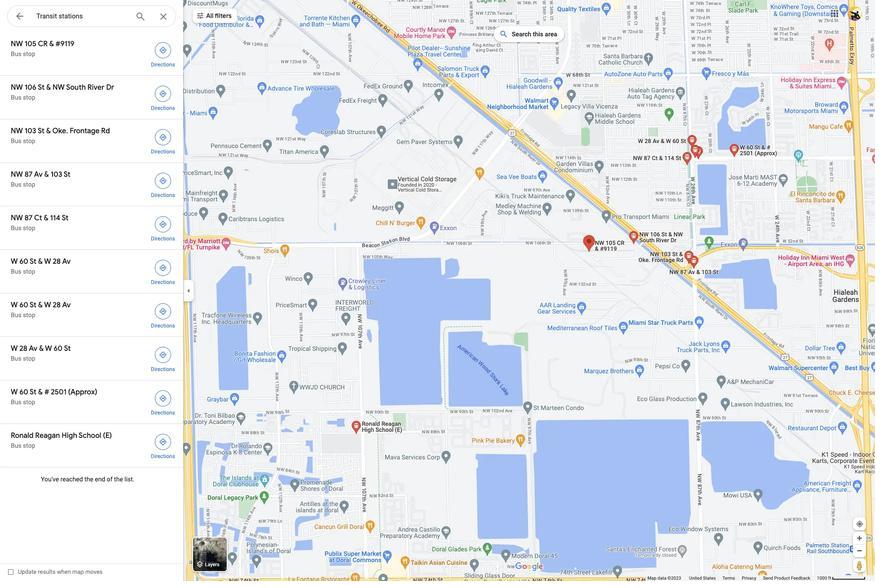 Task type: describe. For each thing, give the bounding box(es) containing it.
united
[[689, 576, 702, 581]]

update results when map moves
[[18, 569, 103, 576]]

filters
[[215, 12, 232, 20]]

of
[[107, 476, 113, 483]]

3 directions image from the top
[[159, 177, 167, 185]]

2 directions image from the top
[[159, 133, 167, 142]]

privacy
[[742, 576, 757, 581]]

6 directions button from the top
[[146, 257, 181, 286]]

send product feedback
[[764, 576, 811, 581]]

google account: ben nelson  
(ben.nelson1980@gmail.com) image
[[848, 6, 863, 20]]

update
[[18, 569, 37, 576]]

results
[[38, 569, 56, 576]]

zoom out image
[[857, 548, 863, 555]]

all filters button
[[193, 6, 237, 26]]

directions for 6th directions button from the top's directions icon
[[151, 279, 175, 286]]

product
[[775, 576, 790, 581]]

directions image for fourth directions button from the bottom of the results for transit stations feed
[[159, 308, 167, 316]]

ft
[[829, 576, 832, 581]]

terms
[[723, 576, 736, 581]]

directions for second directions image
[[151, 149, 175, 155]]

search
[[512, 31, 532, 38]]

©2023
[[668, 576, 682, 581]]

directions for directions icon for fourth directions button from the bottom of the results for transit stations feed
[[151, 323, 175, 329]]

states
[[703, 576, 716, 581]]

google maps element
[[0, 0, 876, 582]]

map
[[72, 569, 84, 576]]

1 directions button from the top
[[146, 40, 181, 68]]

data
[[658, 576, 667, 581]]

2 the from the left
[[114, 476, 123, 483]]

1000 ft button
[[818, 576, 866, 581]]

3 directions button from the top
[[146, 127, 181, 155]]

this
[[533, 31, 544, 38]]

search this area button
[[494, 26, 565, 42]]

you've
[[41, 476, 59, 483]]

directions for sixth directions image from the top
[[151, 410, 175, 416]]

8 directions button from the top
[[146, 345, 181, 373]]

list.
[[125, 476, 135, 483]]

10 directions button from the top
[[146, 432, 181, 460]]

terms button
[[723, 576, 736, 582]]

area
[[545, 31, 558, 38]]

end
[[95, 476, 105, 483]]

united states
[[689, 576, 716, 581]]

send
[[764, 576, 774, 581]]

4 directions image from the top
[[159, 221, 167, 229]]



Task type: locate. For each thing, give the bounding box(es) containing it.
directions for seventh directions image from the bottom of the results for transit stations feed
[[151, 105, 175, 111]]

directions button
[[146, 40, 181, 68], [146, 83, 181, 112], [146, 127, 181, 155], [146, 170, 181, 199], [146, 214, 181, 243], [146, 257, 181, 286], [146, 301, 181, 330], [146, 345, 181, 373], [146, 388, 181, 417], [146, 432, 181, 460]]

Transit stations field
[[7, 5, 176, 27]]

2 directions from the top
[[151, 105, 175, 111]]

 search field
[[7, 5, 176, 29]]

10 directions from the top
[[151, 454, 175, 460]]

6 directions from the top
[[151, 279, 175, 286]]

3 directions image from the top
[[159, 308, 167, 316]]

directions for directions icon associated with 1st directions button from the top
[[151, 62, 175, 68]]

4 directions from the top
[[151, 192, 175, 199]]

directions image for 6th directions button from the top
[[159, 264, 167, 272]]

5 directions button from the top
[[146, 214, 181, 243]]

Update results when map moves checkbox
[[8, 567, 103, 578]]

6 directions image from the top
[[159, 395, 167, 403]]

directions image for 1st directions button from the top
[[159, 46, 167, 54]]

footer
[[648, 576, 818, 582]]

all
[[206, 12, 214, 20]]

directions image
[[159, 46, 167, 54], [159, 264, 167, 272], [159, 308, 167, 316]]

2 directions image from the top
[[159, 264, 167, 272]]

7 directions button from the top
[[146, 301, 181, 330]]


[[14, 10, 25, 22]]

directions
[[151, 62, 175, 68], [151, 105, 175, 111], [151, 149, 175, 155], [151, 192, 175, 199], [151, 236, 175, 242], [151, 279, 175, 286], [151, 323, 175, 329], [151, 367, 175, 373], [151, 410, 175, 416], [151, 454, 175, 460]]

map
[[648, 576, 657, 581]]

show your location image
[[856, 521, 864, 529]]

0 vertical spatial directions image
[[159, 46, 167, 54]]

1 the from the left
[[85, 476, 93, 483]]

2 directions button from the top
[[146, 83, 181, 112]]

None field
[[36, 11, 128, 22]]

9 directions from the top
[[151, 410, 175, 416]]

the left end on the bottom of the page
[[85, 476, 93, 483]]

show street view coverage image
[[854, 559, 867, 573]]

footer containing map data ©2023
[[648, 576, 818, 582]]

2 vertical spatial directions image
[[159, 308, 167, 316]]

1 directions from the top
[[151, 62, 175, 68]]

0 horizontal spatial the
[[85, 476, 93, 483]]

directions for 1st directions image from the bottom
[[151, 454, 175, 460]]

directions for 4th directions image from the bottom of the results for transit stations feed
[[151, 236, 175, 242]]

when
[[57, 569, 71, 576]]

none field inside transit stations "field"
[[36, 11, 128, 22]]

1 vertical spatial directions image
[[159, 264, 167, 272]]

 button
[[7, 5, 32, 29]]

feedback
[[791, 576, 811, 581]]

3 directions from the top
[[151, 149, 175, 155]]

all filters
[[206, 12, 232, 20]]

the right the of
[[114, 476, 123, 483]]

1000
[[818, 576, 828, 581]]

8 directions from the top
[[151, 367, 175, 373]]

directions image
[[159, 90, 167, 98], [159, 133, 167, 142], [159, 177, 167, 185], [159, 221, 167, 229], [159, 351, 167, 359], [159, 395, 167, 403], [159, 438, 167, 447]]

collapse side panel image
[[184, 286, 194, 296]]

directions for 3rd directions image from the bottom
[[151, 367, 175, 373]]

results for transit stations feed
[[0, 32, 183, 564]]

united states button
[[689, 576, 716, 582]]

search this area
[[512, 31, 558, 38]]

4 directions button from the top
[[146, 170, 181, 199]]

7 directions from the top
[[151, 323, 175, 329]]

map data ©2023
[[648, 576, 683, 581]]

you've reached the end of the list.
[[41, 476, 135, 483]]

5 directions image from the top
[[159, 351, 167, 359]]

1 horizontal spatial the
[[114, 476, 123, 483]]

1000 ft
[[818, 576, 832, 581]]

moves
[[85, 569, 103, 576]]

layers
[[205, 563, 220, 568]]

privacy button
[[742, 576, 757, 582]]

1 directions image from the top
[[159, 90, 167, 98]]

5 directions from the top
[[151, 236, 175, 242]]

send product feedback button
[[764, 576, 811, 582]]

footer inside google maps element
[[648, 576, 818, 582]]

9 directions button from the top
[[146, 388, 181, 417]]

zoom in image
[[857, 536, 863, 542]]

1 directions image from the top
[[159, 46, 167, 54]]

7 directions image from the top
[[159, 438, 167, 447]]

reached
[[61, 476, 83, 483]]

the
[[85, 476, 93, 483], [114, 476, 123, 483]]

directions for fifth directions image from the bottom
[[151, 192, 175, 199]]



Task type: vqa. For each thing, say whether or not it's contained in the screenshot.
7th Directions
yes



